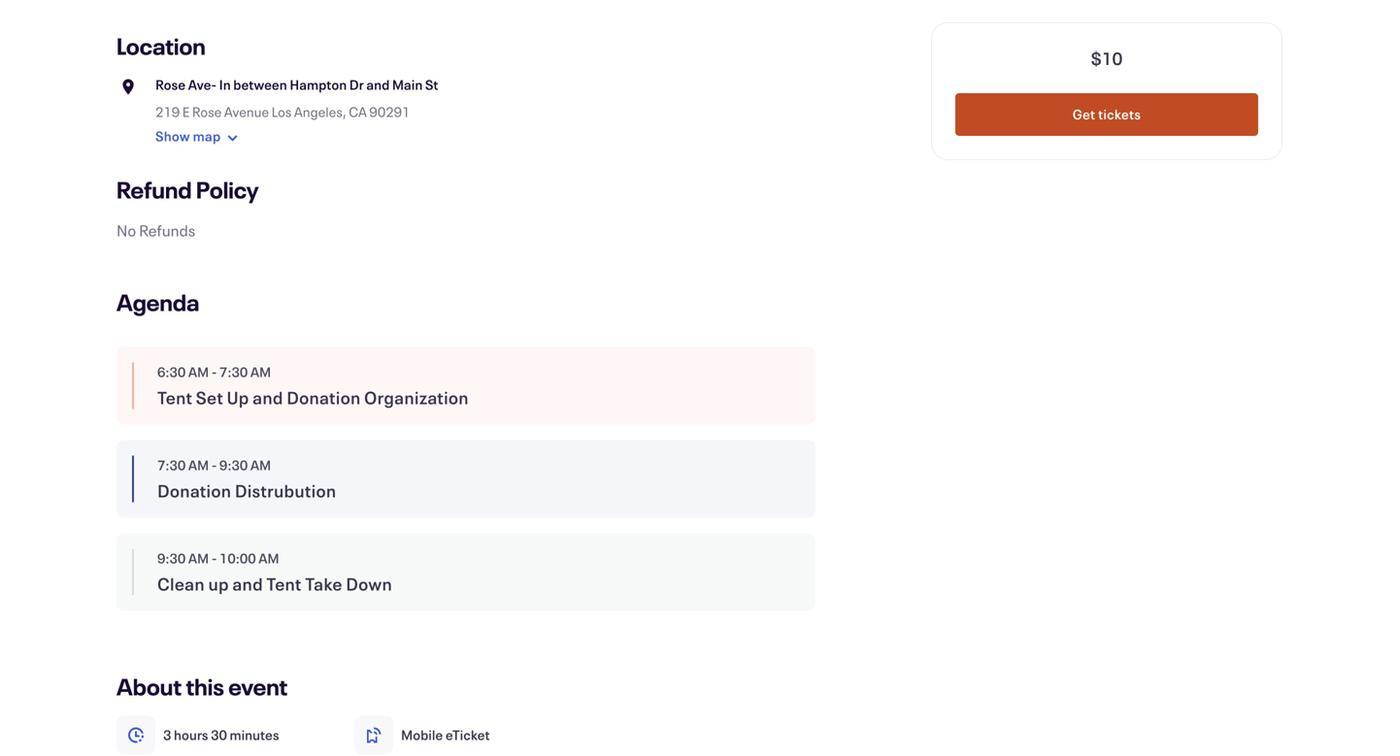 Task type: locate. For each thing, give the bounding box(es) containing it.
organization
[[364, 386, 469, 409]]

0 vertical spatial -
[[211, 363, 217, 381]]

- for up
[[211, 550, 217, 567]]

9:30 up distrubution
[[219, 456, 248, 474]]

hampton
[[290, 76, 347, 94]]

get tickets button
[[955, 93, 1258, 136]]

1 horizontal spatial 9:30
[[219, 456, 248, 474]]

rose ave- in between hampton dr and main st 219 e rose avenue los angeles, ca 90291
[[155, 76, 438, 121]]

donation right up
[[287, 386, 361, 409]]

- inside 7:30 am - 9:30 am donation distrubution
[[211, 456, 217, 474]]

0 vertical spatial and
[[366, 76, 390, 94]]

2 vertical spatial -
[[211, 550, 217, 567]]

dr
[[349, 76, 364, 94]]

3 - from the top
[[211, 550, 217, 567]]

0 vertical spatial 9:30
[[219, 456, 248, 474]]

1 vertical spatial 7:30
[[157, 456, 186, 474]]

1 vertical spatial tent
[[266, 572, 302, 596]]

and inside "rose ave- in between hampton dr and main st 219 e rose avenue los angeles, ca 90291"
[[366, 76, 390, 94]]

0 horizontal spatial 7:30
[[157, 456, 186, 474]]

tent
[[157, 386, 192, 409], [266, 572, 302, 596]]

0 vertical spatial donation
[[287, 386, 361, 409]]

- for distrubution
[[211, 456, 217, 474]]

refund
[[117, 174, 192, 205]]

1 horizontal spatial tent
[[266, 572, 302, 596]]

- for set
[[211, 363, 217, 381]]

show map
[[155, 127, 221, 145]]

donation up 10:00
[[157, 479, 231, 502]]

take
[[305, 572, 342, 596]]

1 vertical spatial donation
[[157, 479, 231, 502]]

219
[[155, 103, 180, 121]]

and right up
[[253, 386, 283, 409]]

main
[[392, 76, 423, 94]]

- inside 6:30 am - 7:30 am tent set up and donation organization
[[211, 363, 217, 381]]

1 vertical spatial and
[[253, 386, 283, 409]]

3
[[163, 726, 171, 744]]

- down set on the left of page
[[211, 456, 217, 474]]

1 - from the top
[[211, 363, 217, 381]]

angeles,
[[294, 103, 346, 121]]

1 vertical spatial rose
[[192, 103, 222, 121]]

0 horizontal spatial donation
[[157, 479, 231, 502]]

tickets
[[1098, 105, 1141, 123]]

no refunds
[[117, 220, 195, 241]]

2 vertical spatial and
[[232, 572, 263, 596]]

1 horizontal spatial donation
[[287, 386, 361, 409]]

show map button
[[155, 122, 244, 153]]

0 horizontal spatial rose
[[155, 76, 186, 94]]

and
[[366, 76, 390, 94], [253, 386, 283, 409], [232, 572, 263, 596]]

9:30
[[219, 456, 248, 474], [157, 550, 186, 567]]

1 vertical spatial 9:30
[[157, 550, 186, 567]]

- left 10:00
[[211, 550, 217, 567]]

1 horizontal spatial rose
[[192, 103, 222, 121]]

rose
[[155, 76, 186, 94], [192, 103, 222, 121]]

down
[[346, 572, 392, 596]]

0 horizontal spatial 9:30
[[157, 550, 186, 567]]

distrubution
[[235, 479, 336, 502]]

ca
[[349, 103, 367, 121]]

7:30
[[219, 363, 248, 381], [157, 456, 186, 474]]

-
[[211, 363, 217, 381], [211, 456, 217, 474], [211, 550, 217, 567]]

2 - from the top
[[211, 456, 217, 474]]

1 vertical spatial -
[[211, 456, 217, 474]]

clean
[[157, 572, 205, 596]]

9:30 up clean
[[157, 550, 186, 567]]

30
[[211, 726, 227, 744]]

rose up "219"
[[155, 76, 186, 94]]

9:30 inside the 9:30 am - 10:00 am clean up and tent take down
[[157, 550, 186, 567]]

and inside 6:30 am - 7:30 am tent set up and donation organization
[[253, 386, 283, 409]]

am
[[188, 363, 209, 381], [250, 363, 271, 381], [188, 456, 209, 474], [250, 456, 271, 474], [188, 550, 209, 567], [258, 550, 279, 567]]

7:30 down 6:30
[[157, 456, 186, 474]]

0 horizontal spatial tent
[[157, 386, 192, 409]]

get tickets
[[1073, 105, 1141, 123]]

tent down 6:30
[[157, 386, 192, 409]]

this
[[186, 671, 224, 702]]

and right dr
[[366, 76, 390, 94]]

donation inside 6:30 am - 7:30 am tent set up and donation organization
[[287, 386, 361, 409]]

0 vertical spatial 7:30
[[219, 363, 248, 381]]

- up set on the left of page
[[211, 363, 217, 381]]

refund policy
[[117, 174, 259, 205]]

3 hours 30 minutes
[[163, 726, 279, 744]]

donation
[[287, 386, 361, 409], [157, 479, 231, 502]]

tent left take
[[266, 572, 302, 596]]

and down 10:00
[[232, 572, 263, 596]]

set
[[196, 386, 223, 409]]

- inside the 9:30 am - 10:00 am clean up and tent take down
[[211, 550, 217, 567]]

7:30 inside 7:30 am - 9:30 am donation distrubution
[[157, 456, 186, 474]]

rose right e
[[192, 103, 222, 121]]

0 vertical spatial tent
[[157, 386, 192, 409]]

mobile eticket
[[401, 726, 490, 744]]

1 horizontal spatial 7:30
[[219, 363, 248, 381]]

get
[[1073, 105, 1095, 123]]

7:30 up up
[[219, 363, 248, 381]]



Task type: describe. For each thing, give the bounding box(es) containing it.
$10
[[1091, 47, 1123, 70]]

map
[[193, 127, 221, 145]]

hours
[[174, 726, 208, 744]]

7:30 inside 6:30 am - 7:30 am tent set up and donation organization
[[219, 363, 248, 381]]

st
[[425, 76, 438, 94]]

location
[[117, 31, 206, 61]]

event
[[228, 671, 288, 702]]

7:30 am - 9:30 am donation distrubution
[[157, 456, 336, 502]]

tent inside 6:30 am - 7:30 am tent set up and donation organization
[[157, 386, 192, 409]]

and inside the 9:30 am - 10:00 am clean up and tent take down
[[232, 572, 263, 596]]

avenue
[[224, 103, 269, 121]]

in
[[219, 76, 231, 94]]

refunds
[[139, 220, 195, 241]]

up
[[208, 572, 229, 596]]

about
[[117, 671, 182, 702]]

eticket
[[445, 726, 490, 744]]

10:00
[[219, 550, 256, 567]]

90291
[[369, 103, 410, 121]]

mobile
[[401, 726, 443, 744]]

0 vertical spatial rose
[[155, 76, 186, 94]]

6:30
[[157, 363, 186, 381]]

6:30 am - 7:30 am tent set up and donation organization
[[157, 363, 469, 409]]

donation inside 7:30 am - 9:30 am donation distrubution
[[157, 479, 231, 502]]

tent inside the 9:30 am - 10:00 am clean up and tent take down
[[266, 572, 302, 596]]

9:30 inside 7:30 am - 9:30 am donation distrubution
[[219, 456, 248, 474]]

between
[[233, 76, 287, 94]]

show
[[155, 127, 190, 145]]

e
[[182, 103, 190, 121]]

about this event
[[117, 671, 288, 702]]

minutes
[[230, 726, 279, 744]]

agenda
[[117, 287, 199, 317]]

policy
[[196, 174, 259, 205]]

up
[[227, 386, 249, 409]]

9:30 am - 10:00 am clean up and tent take down
[[157, 550, 392, 596]]

ave-
[[188, 76, 217, 94]]

los
[[271, 103, 292, 121]]

no
[[117, 220, 136, 241]]



Task type: vqa. For each thing, say whether or not it's contained in the screenshot.
Get tickets button
yes



